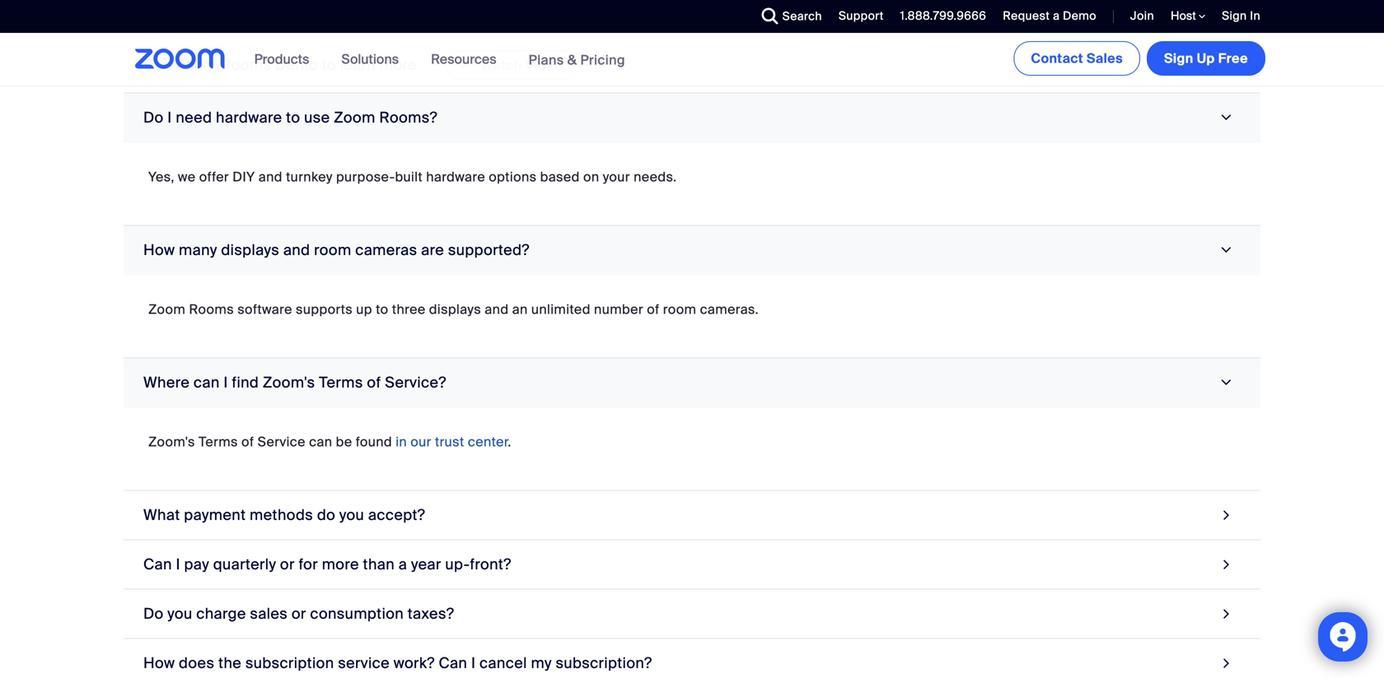 Task type: vqa. For each thing, say whether or not it's contained in the screenshot.
Sign In link
yes



Task type: describe. For each thing, give the bounding box(es) containing it.
in
[[1250, 8, 1260, 23]]

subscription
[[245, 655, 334, 673]]

2 horizontal spatial of
[[647, 301, 660, 318]]

zoom logo image
[[135, 49, 225, 69]]

a inside can i pay quarterly or for more than a year up-front? dropdown button
[[399, 556, 407, 575]]

taxes?
[[408, 605, 454, 624]]

join link left host
[[1118, 0, 1158, 33]]

pay
[[184, 556, 209, 575]]

consumption
[[310, 605, 404, 624]]

do i need hardware to use zoom rooms? button
[[124, 93, 1260, 143]]

work?
[[394, 655, 435, 673]]

how does the subscription service work? can i cancel my subscription?
[[143, 655, 652, 673]]

needs.
[[634, 168, 677, 186]]

turnkey
[[286, 168, 333, 186]]

contact sales link
[[1014, 41, 1140, 76]]

0 vertical spatial zoom
[[175, 56, 217, 75]]

0 horizontal spatial you
[[167, 605, 192, 624]]

1 vertical spatial hardware
[[426, 168, 485, 186]]

we
[[178, 168, 196, 186]]

supports
[[296, 301, 353, 318]]

in
[[396, 434, 407, 451]]

host
[[1171, 8, 1199, 23]]

displays inside dropdown button
[[221, 241, 279, 260]]

video
[[525, 57, 563, 74]]

search
[[782, 9, 822, 24]]

service
[[338, 655, 390, 673]]

0 vertical spatial can
[[143, 556, 172, 575]]

resources button
[[431, 33, 504, 86]]

do for do i need hardware to use zoom rooms?
[[143, 108, 164, 127]]

.
[[508, 434, 511, 451]]

do you charge sales or consumption taxes?
[[143, 605, 454, 624]]

contact
[[1031, 50, 1083, 67]]

cancel
[[479, 655, 527, 673]]

cameras.
[[700, 301, 759, 318]]

sales
[[1087, 50, 1123, 67]]

cameras
[[355, 241, 417, 260]]

1 vertical spatial rooms
[[189, 301, 234, 318]]

options
[[489, 168, 537, 186]]

sign for sign in
[[1222, 8, 1247, 23]]

to for hardware
[[286, 108, 300, 127]]

plans
[[529, 51, 564, 69]]

more for learn
[[380, 56, 417, 75]]

based
[[540, 168, 580, 186]]

products button
[[254, 33, 317, 86]]

many
[[179, 241, 217, 260]]

search button
[[749, 0, 826, 33]]

pricing
[[580, 51, 625, 69]]

on
[[583, 168, 599, 186]]

right image inside "do you charge sales or consumption taxes?" dropdown button
[[1219, 603, 1234, 626]]

room inside dropdown button
[[314, 241, 351, 260]]

found
[[356, 434, 392, 451]]

sign up free
[[1164, 50, 1248, 67]]

0 vertical spatial demo
[[1063, 8, 1096, 23]]

product information navigation
[[242, 33, 638, 87]]

year
[[411, 556, 441, 575]]

right image for service?
[[1215, 375, 1238, 391]]

subscription?
[[556, 655, 652, 673]]

plans & pricing
[[529, 51, 625, 69]]

right image
[[1215, 243, 1238, 258]]

use
[[304, 108, 330, 127]]

hardware inside dropdown button
[[216, 108, 282, 127]]

service
[[258, 434, 306, 451]]

are
[[421, 241, 444, 260]]

to for demo
[[322, 56, 336, 75]]

0 vertical spatial and
[[258, 168, 282, 186]]

how for how does the subscription service work? can i cancel my subscription?
[[143, 655, 175, 673]]

0 vertical spatial rooms
[[221, 56, 271, 75]]

resources
[[431, 51, 496, 68]]

0 vertical spatial a
[[1053, 8, 1060, 23]]

host button
[[1171, 8, 1205, 24]]

free
[[1218, 50, 1248, 67]]

yes,
[[148, 168, 174, 186]]

offer
[[199, 168, 229, 186]]

learn
[[340, 56, 376, 75]]

watch video link
[[445, 50, 577, 79]]

need
[[176, 108, 212, 127]]

purpose-
[[336, 168, 395, 186]]

right image for than
[[1219, 554, 1234, 576]]

diy
[[232, 168, 255, 186]]

terms inside dropdown button
[[319, 374, 363, 393]]

more for for
[[322, 556, 359, 575]]

do
[[317, 506, 335, 525]]

up
[[1197, 50, 1215, 67]]

where can i find zoom's terms of service?
[[143, 374, 446, 393]]

do i need hardware to use zoom rooms?
[[143, 108, 437, 127]]

my
[[531, 655, 552, 673]]

how many displays and room cameras are supported?
[[143, 241, 530, 260]]

request a demo
[[1003, 8, 1096, 23]]

do you charge sales or consumption taxes? button
[[124, 590, 1260, 640]]

or for sales
[[292, 605, 306, 624]]

an
[[512, 301, 528, 318]]

or for quarterly
[[280, 556, 295, 575]]

i left cancel
[[471, 655, 476, 673]]

0 vertical spatial you
[[339, 506, 364, 525]]

0 horizontal spatial of
[[241, 434, 254, 451]]

1 vertical spatial terms
[[199, 434, 238, 451]]

watch
[[481, 57, 522, 74]]

be
[[336, 434, 352, 451]]

support
[[839, 8, 884, 23]]



Task type: locate. For each thing, give the bounding box(es) containing it.
request
[[1003, 8, 1050, 23]]

0 vertical spatial to
[[322, 56, 336, 75]]

1 horizontal spatial sign
[[1222, 8, 1247, 23]]

1 horizontal spatial displays
[[429, 301, 481, 318]]

0 vertical spatial can
[[194, 374, 220, 393]]

and right diy
[[258, 168, 282, 186]]

1 vertical spatial zoom
[[334, 108, 375, 127]]

0 vertical spatial zoom's
[[263, 374, 315, 393]]

zoom right use
[[334, 108, 375, 127]]

0 horizontal spatial demo
[[275, 56, 318, 75]]

hardware right need
[[216, 108, 282, 127]]

0 vertical spatial terms
[[319, 374, 363, 393]]

2 vertical spatial and
[[485, 301, 509, 318]]

software
[[237, 301, 292, 318]]

do for do you charge sales or consumption taxes?
[[143, 605, 164, 624]]

room left cameras
[[314, 241, 351, 260]]

meetings navigation
[[1010, 33, 1269, 79]]

more inside dropdown button
[[322, 556, 359, 575]]

displays right three
[[429, 301, 481, 318]]

1 vertical spatial zoom's
[[148, 434, 195, 451]]

sign in
[[1222, 8, 1260, 23]]

join
[[1130, 8, 1154, 23]]

sign inside button
[[1164, 50, 1193, 67]]

2 how from the top
[[143, 655, 175, 673]]

accept?
[[368, 506, 425, 525]]

0 horizontal spatial terms
[[199, 434, 238, 451]]

join link up "meetings" navigation
[[1130, 8, 1154, 23]]

payment
[[184, 506, 246, 525]]

1 horizontal spatial zoom's
[[263, 374, 315, 393]]

what payment methods do you accept?
[[143, 506, 425, 525]]

0 vertical spatial sign
[[1222, 8, 1247, 23]]

and up supports
[[283, 241, 310, 260]]

0 horizontal spatial room
[[314, 241, 351, 260]]

your
[[603, 168, 630, 186]]

1 vertical spatial to
[[286, 108, 300, 127]]

0 vertical spatial room
[[314, 241, 351, 260]]

banner
[[115, 33, 1269, 87]]

1 vertical spatial can
[[309, 434, 332, 451]]

quarterly
[[213, 556, 276, 575]]

1 horizontal spatial and
[[283, 241, 310, 260]]

or left for
[[280, 556, 295, 575]]

demo up do i need hardware to use zoom rooms?
[[275, 56, 318, 75]]

0 vertical spatial hardware
[[216, 108, 282, 127]]

1 vertical spatial how
[[143, 655, 175, 673]]

solutions
[[341, 51, 399, 68]]

1 horizontal spatial of
[[367, 374, 381, 393]]

do left need
[[143, 108, 164, 127]]

than
[[363, 556, 395, 575]]

contact sales
[[1031, 50, 1123, 67]]

yes, we offer diy and turnkey purpose-built hardware options based on your needs.
[[148, 168, 677, 186]]

i left need
[[167, 108, 172, 127]]

support link
[[826, 0, 888, 33], [839, 8, 884, 23]]

can left pay
[[143, 556, 172, 575]]

and left an
[[485, 301, 509, 318]]

of inside dropdown button
[[367, 374, 381, 393]]

right image
[[1215, 110, 1238, 125], [1215, 375, 1238, 391], [1219, 505, 1234, 527], [1219, 554, 1234, 576], [1219, 603, 1234, 626], [1219, 653, 1234, 675]]

1 vertical spatial a
[[399, 556, 407, 575]]

1 do from the top
[[143, 108, 164, 127]]

can
[[194, 374, 220, 393], [309, 434, 332, 451]]

banner containing contact sales
[[115, 33, 1269, 87]]

solutions button
[[341, 33, 406, 86]]

can inside dropdown button
[[194, 374, 220, 393]]

right image inside how does the subscription service work? can i cancel my subscription? dropdown button
[[1219, 653, 1234, 675]]

unlimited
[[531, 301, 591, 318]]

to right "up"
[[376, 301, 388, 318]]

1 horizontal spatial you
[[339, 506, 364, 525]]

trust
[[435, 434, 464, 451]]

of left service
[[241, 434, 254, 451]]

what
[[143, 506, 180, 525]]

zoom's inside dropdown button
[[263, 374, 315, 393]]

three
[[392, 301, 426, 318]]

1 horizontal spatial hardware
[[426, 168, 485, 186]]

in our trust center link
[[396, 434, 508, 451]]

a left year
[[399, 556, 407, 575]]

to inside dropdown button
[[286, 108, 300, 127]]

our
[[410, 434, 431, 451]]

zoom's terms of service can be found in our trust center .
[[148, 434, 511, 451]]

up
[[356, 301, 372, 318]]

zoom's right "find"
[[263, 374, 315, 393]]

0 vertical spatial displays
[[221, 241, 279, 260]]

where
[[143, 374, 190, 393]]

see
[[143, 56, 171, 75]]

how left many
[[143, 241, 175, 260]]

2 do from the top
[[143, 605, 164, 624]]

supported?
[[448, 241, 530, 260]]

demo up the contact sales link
[[1063, 8, 1096, 23]]

1 vertical spatial or
[[292, 605, 306, 624]]

play image
[[459, 54, 473, 74]]

2 vertical spatial of
[[241, 434, 254, 451]]

1 horizontal spatial demo
[[1063, 8, 1096, 23]]

0 horizontal spatial more
[[322, 556, 359, 575]]

and
[[258, 168, 282, 186], [283, 241, 310, 260], [485, 301, 509, 318]]

what payment methods do you accept? button
[[124, 491, 1260, 541]]

0 horizontal spatial can
[[143, 556, 172, 575]]

hardware right built
[[426, 168, 485, 186]]

can i pay quarterly or for more than a year up-front?
[[143, 556, 511, 575]]

join link
[[1118, 0, 1158, 33], [1130, 8, 1154, 23]]

you
[[339, 506, 364, 525], [167, 605, 192, 624]]

0 vertical spatial of
[[647, 301, 660, 318]]

hardware
[[216, 108, 282, 127], [426, 168, 485, 186]]

service?
[[385, 374, 446, 393]]

displays
[[221, 241, 279, 260], [429, 301, 481, 318]]

i left pay
[[176, 556, 180, 575]]

2 horizontal spatial to
[[376, 301, 388, 318]]

request a demo link
[[991, 0, 1101, 33], [1003, 8, 1096, 23]]

to left use
[[286, 108, 300, 127]]

0 horizontal spatial and
[[258, 168, 282, 186]]

of
[[647, 301, 660, 318], [367, 374, 381, 393], [241, 434, 254, 451]]

1.888.799.9666
[[900, 8, 986, 23]]

2 horizontal spatial and
[[485, 301, 509, 318]]

1 horizontal spatial can
[[439, 655, 467, 673]]

a right request
[[1053, 8, 1060, 23]]

sign left up
[[1164, 50, 1193, 67]]

does
[[179, 655, 214, 673]]

1 horizontal spatial room
[[663, 301, 696, 318]]

0 horizontal spatial a
[[399, 556, 407, 575]]

1 vertical spatial do
[[143, 605, 164, 624]]

right image inside where can i find zoom's terms of service? dropdown button
[[1215, 375, 1238, 391]]

right image for i
[[1219, 653, 1234, 675]]

more right learn
[[380, 56, 417, 75]]

more right for
[[322, 556, 359, 575]]

watch video
[[481, 57, 563, 74]]

2 vertical spatial zoom
[[148, 301, 185, 318]]

and inside how many displays and room cameras are supported? dropdown button
[[283, 241, 310, 260]]

1 vertical spatial displays
[[429, 301, 481, 318]]

0 vertical spatial do
[[143, 108, 164, 127]]

demo
[[1063, 8, 1096, 23], [275, 56, 318, 75]]

1 horizontal spatial a
[[1053, 8, 1060, 23]]

zoom
[[175, 56, 217, 75], [334, 108, 375, 127], [148, 301, 185, 318]]

how does the subscription service work? can i cancel my subscription? button
[[124, 640, 1260, 679]]

0 horizontal spatial displays
[[221, 241, 279, 260]]

products
[[254, 51, 309, 68]]

to
[[322, 56, 336, 75], [286, 108, 300, 127], [376, 301, 388, 318]]

1 horizontal spatial more
[[380, 56, 417, 75]]

0 horizontal spatial can
[[194, 374, 220, 393]]

zoom rooms software supports up to three displays and an unlimited number of room cameras.
[[148, 301, 759, 318]]

or right sales
[[292, 605, 306, 624]]

room left cameras.
[[663, 301, 696, 318]]

how many displays and room cameras are supported? button
[[124, 226, 1260, 276]]

zoom right the see
[[175, 56, 217, 75]]

find
[[232, 374, 259, 393]]

0 horizontal spatial sign
[[1164, 50, 1193, 67]]

zoom down many
[[148, 301, 185, 318]]

of right the number
[[647, 301, 660, 318]]

sign for sign up free
[[1164, 50, 1193, 67]]

where can i find zoom's terms of service? button
[[124, 359, 1260, 408]]

1 vertical spatial you
[[167, 605, 192, 624]]

you right do
[[339, 506, 364, 525]]

1 horizontal spatial to
[[322, 56, 336, 75]]

to left learn
[[322, 56, 336, 75]]

a
[[1053, 8, 1060, 23], [399, 556, 407, 575]]

1 vertical spatial of
[[367, 374, 381, 393]]

terms up be
[[319, 374, 363, 393]]

right image inside what payment methods do you accept? dropdown button
[[1219, 505, 1234, 527]]

1 vertical spatial room
[[663, 301, 696, 318]]

of left "service?" on the bottom left
[[367, 374, 381, 393]]

1 vertical spatial sign
[[1164, 50, 1193, 67]]

1 horizontal spatial terms
[[319, 374, 363, 393]]

number
[[594, 301, 643, 318]]

0 vertical spatial how
[[143, 241, 175, 260]]

sales
[[250, 605, 288, 624]]

terms left service
[[199, 434, 238, 451]]

you left charge
[[167, 605, 192, 624]]

can left "find"
[[194, 374, 220, 393]]

0 vertical spatial more
[[380, 56, 417, 75]]

0 horizontal spatial zoom's
[[148, 434, 195, 451]]

2 vertical spatial to
[[376, 301, 388, 318]]

sign up free button
[[1147, 41, 1265, 76]]

0 vertical spatial or
[[280, 556, 295, 575]]

the
[[218, 655, 242, 673]]

can
[[143, 556, 172, 575], [439, 655, 467, 673]]

displays right many
[[221, 241, 279, 260]]

right image inside do i need hardware to use zoom rooms? dropdown button
[[1215, 110, 1238, 125]]

1 vertical spatial can
[[439, 655, 467, 673]]

1 horizontal spatial can
[[309, 434, 332, 451]]

rooms left the software
[[189, 301, 234, 318]]

zoom inside dropdown button
[[334, 108, 375, 127]]

up-
[[445, 556, 470, 575]]

right image inside can i pay quarterly or for more than a year up-front? dropdown button
[[1219, 554, 1234, 576]]

can left be
[[309, 434, 332, 451]]

1 vertical spatial more
[[322, 556, 359, 575]]

rooms up do i need hardware to use zoom rooms?
[[221, 56, 271, 75]]

1 how from the top
[[143, 241, 175, 260]]

can i pay quarterly or for more than a year up-front? button
[[124, 541, 1260, 590]]

1 vertical spatial demo
[[275, 56, 318, 75]]

i inside dropdown button
[[224, 374, 228, 393]]

&
[[567, 51, 577, 69]]

terms
[[319, 374, 363, 393], [199, 434, 238, 451]]

zoom's down the 'where'
[[148, 434, 195, 451]]

how left does
[[143, 655, 175, 673]]

rooms
[[221, 56, 271, 75], [189, 301, 234, 318]]

charge
[[196, 605, 246, 624]]

rooms?
[[379, 108, 437, 127]]

how for how many displays and room cameras are supported?
[[143, 241, 175, 260]]

0 horizontal spatial hardware
[[216, 108, 282, 127]]

sign
[[1222, 8, 1247, 23], [1164, 50, 1193, 67]]

sign left in
[[1222, 8, 1247, 23]]

center
[[468, 434, 508, 451]]

0 horizontal spatial to
[[286, 108, 300, 127]]

do left charge
[[143, 605, 164, 624]]

do
[[143, 108, 164, 127], [143, 605, 164, 624]]

1 vertical spatial and
[[283, 241, 310, 260]]

right image for rooms?
[[1215, 110, 1238, 125]]

built
[[395, 168, 423, 186]]

i left "find"
[[224, 374, 228, 393]]

can right work?
[[439, 655, 467, 673]]



